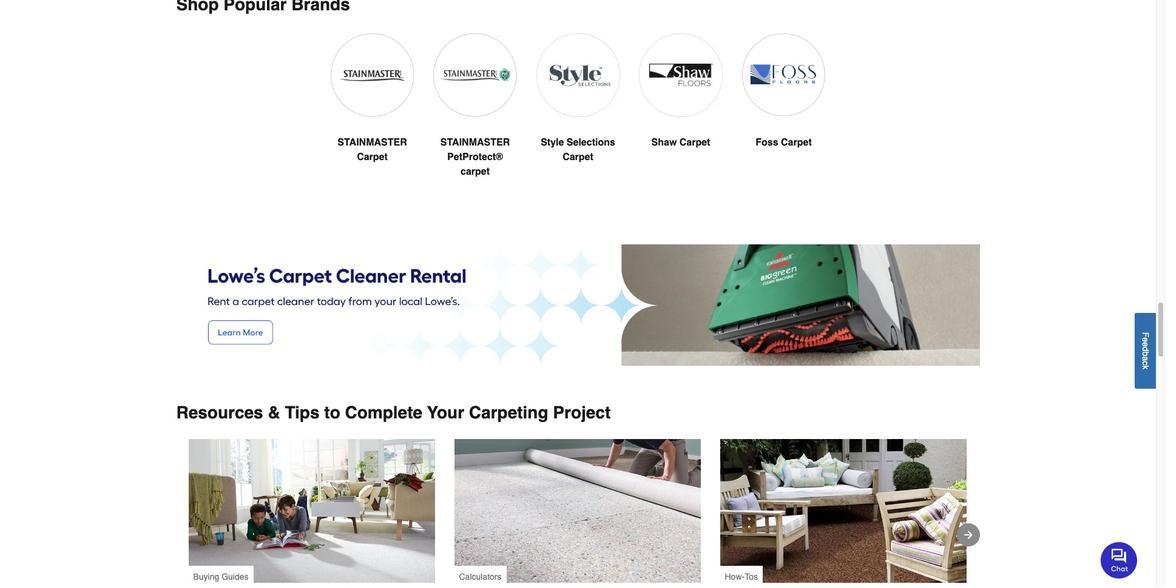 Task type: locate. For each thing, give the bounding box(es) containing it.
tips
[[285, 403, 320, 422]]

1 stainmaster from the left
[[338, 137, 407, 148]]

stainmaster petprotect® carpet link
[[433, 33, 517, 208]]

foss
[[756, 137, 778, 148]]

style selections carpet link
[[536, 33, 620, 194]]

how-tos
[[725, 572, 758, 582]]

k
[[1141, 365, 1150, 369]]

stainmaster
[[338, 137, 407, 148], [440, 137, 510, 148]]

resources & tips to complete your carpeting project
[[176, 403, 611, 422]]

1 e from the top
[[1141, 337, 1150, 342]]

a woman and young boy lying on the floor reading a book together. image
[[188, 439, 435, 583]]

e up b
[[1141, 342, 1150, 347]]

carpeting
[[469, 403, 548, 422]]

to
[[324, 403, 340, 422]]

carpet inside stainmaster carpet
[[357, 152, 388, 163]]

shaw
[[651, 137, 677, 148]]

&
[[268, 403, 280, 422]]

f
[[1141, 332, 1150, 337]]

carpet for stainmaster carpet
[[357, 152, 388, 163]]

2 stainmaster from the left
[[440, 137, 510, 148]]

guides
[[222, 572, 249, 582]]

c
[[1141, 361, 1150, 365]]

carpet
[[679, 137, 710, 148], [781, 137, 812, 148], [357, 152, 388, 163], [563, 152, 593, 163]]

e up d
[[1141, 337, 1150, 342]]

1 horizontal spatial stainmaster
[[440, 137, 510, 148]]

carpet for foss carpet
[[781, 137, 812, 148]]

stainmaster for carpet
[[338, 137, 407, 148]]

carpet for shaw carpet
[[679, 137, 710, 148]]

shaw logo. image
[[639, 33, 723, 117]]

carpet inside the style selections carpet
[[563, 152, 593, 163]]

e
[[1141, 337, 1150, 342], [1141, 342, 1150, 347]]

calculators
[[459, 572, 502, 582]]

complete
[[345, 403, 422, 422]]

your
[[427, 403, 464, 422]]

chat invite button image
[[1101, 542, 1138, 579]]

stainmaster petprotect logo. image
[[433, 33, 517, 117]]

0 horizontal spatial stainmaster
[[338, 137, 407, 148]]

a
[[1141, 356, 1150, 361]]



Task type: describe. For each thing, give the bounding box(es) containing it.
d
[[1141, 347, 1150, 352]]

a man unrolling brown carpet over carpet pad in a room with blue-green walls. image
[[454, 439, 701, 583]]

how-
[[725, 572, 745, 582]]

f e e d b a c k
[[1141, 332, 1150, 369]]

style selections logo. image
[[536, 33, 620, 117]]

style selections carpet
[[541, 137, 615, 163]]

foss logo. image
[[742, 33, 825, 116]]

project
[[553, 403, 611, 422]]

how-tos link
[[720, 439, 966, 587]]

tos
[[745, 572, 758, 582]]

b
[[1141, 352, 1150, 356]]

stainmaster carpet
[[338, 137, 407, 163]]

rent a carpet cleaner today from your local lowe's. learn more. image
[[176, 245, 980, 366]]

arrow right image
[[962, 529, 974, 541]]

2 e from the top
[[1141, 342, 1150, 347]]

stainmaster petprotect® carpet
[[440, 137, 510, 177]]

selections
[[567, 137, 615, 148]]

patio furniture on brown indoor-outdoor carpet. image
[[720, 439, 966, 583]]

style
[[541, 137, 564, 148]]

f e e d b a c k button
[[1135, 313, 1156, 389]]

buying guides
[[193, 572, 249, 582]]

carpet
[[461, 166, 490, 177]]

stainmaster logo. image
[[331, 33, 414, 117]]

buying
[[193, 572, 219, 582]]

stainmaster carpet link
[[331, 33, 414, 194]]

calculators link
[[454, 439, 701, 587]]

foss carpet link
[[742, 33, 825, 179]]

resources
[[176, 403, 263, 422]]

buying guides link
[[188, 439, 435, 587]]

shaw carpet
[[651, 137, 710, 148]]

stainmaster for petprotect®
[[440, 137, 510, 148]]

shaw carpet link
[[639, 33, 723, 179]]

foss carpet
[[756, 137, 812, 148]]

petprotect®
[[447, 152, 503, 163]]



Task type: vqa. For each thing, say whether or not it's contained in the screenshot.
stainmaster carpet
yes



